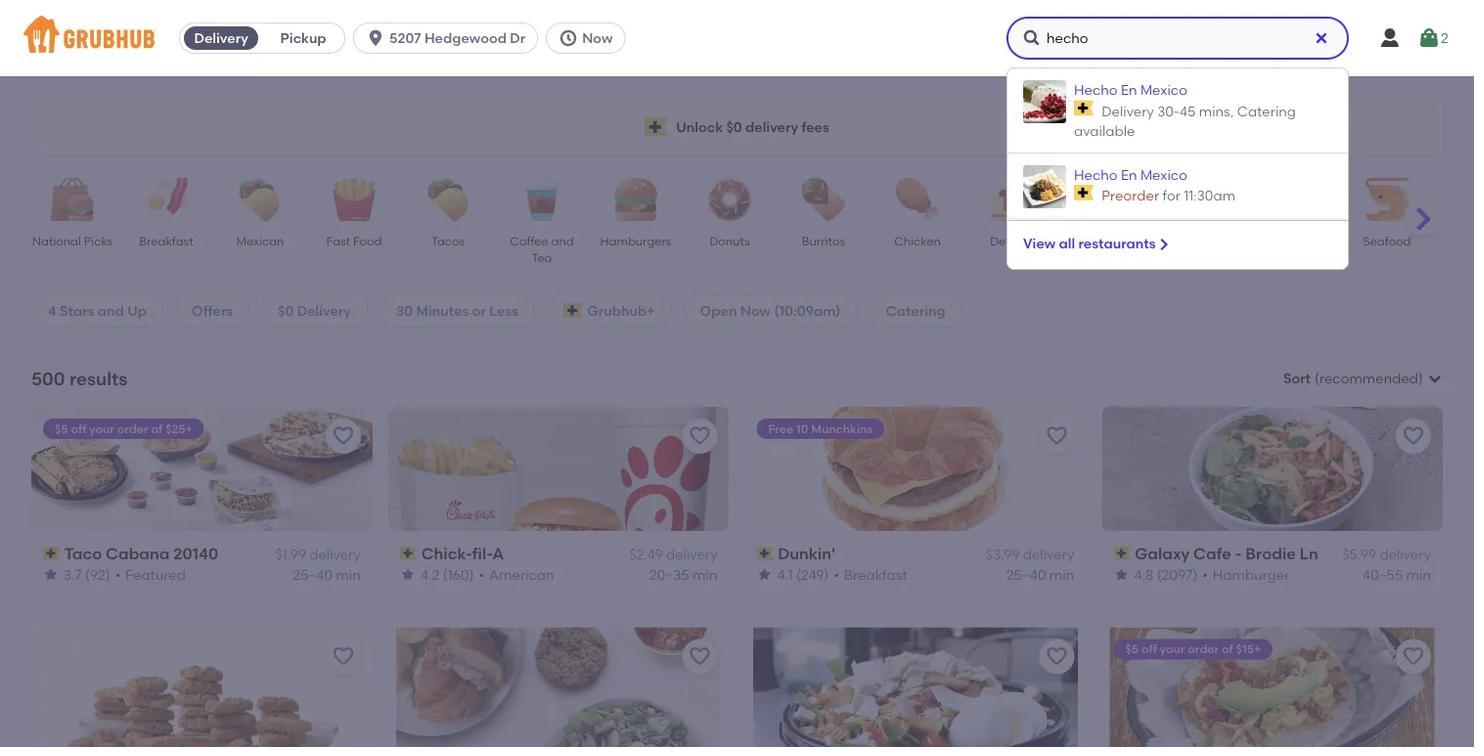 Task type: vqa. For each thing, say whether or not it's contained in the screenshot.
to
yes



Task type: locate. For each thing, give the bounding box(es) containing it.
1 25–40 min from the left
[[293, 566, 361, 583]]

1 mexico from the top
[[1140, 82, 1187, 98]]

4.8
[[1134, 566, 1153, 583]]

0 vertical spatial order
[[117, 421, 148, 436]]

min for 20140
[[336, 566, 361, 583]]

0 vertical spatial breakfast
[[139, 234, 193, 248]]

2 hecho en mexico image from the top
[[1023, 165, 1066, 208]]

4 stars and up
[[48, 302, 147, 319]]

3 min from the left
[[1049, 566, 1074, 583]]

0 vertical spatial now
[[582, 30, 613, 46]]

grubhub plus flag logo image up available
[[1074, 100, 1094, 116]]

subscription pass image left chick-
[[400, 547, 417, 561]]

1 horizontal spatial catering
[[1237, 103, 1296, 119]]

subscription pass image left galaxy
[[1113, 547, 1131, 561]]

1 horizontal spatial 25–40
[[1006, 566, 1046, 583]]

delivery for delivery
[[194, 30, 248, 46]]

0 horizontal spatial svg image
[[366, 28, 385, 48]]

star icon image left 4.8
[[1113, 567, 1129, 583]]

2 horizontal spatial svg image
[[1156, 237, 1171, 252]]

25–40 down $3.99 delivery
[[1006, 566, 1046, 583]]

checkout
[[1258, 646, 1323, 663]]

now right the open
[[740, 302, 771, 319]]

chicken
[[894, 234, 941, 248]]

2 25–40 min from the left
[[1006, 566, 1074, 583]]

$5.99 delivery
[[1342, 546, 1431, 563]]

0 horizontal spatial off
[[71, 421, 86, 436]]

taco cabana 20140
[[64, 544, 218, 563]]

2 subscription pass image from the left
[[757, 547, 774, 561]]

4 • from the left
[[1202, 566, 1208, 583]]

0 horizontal spatial delivery
[[194, 30, 248, 46]]

coffee
[[510, 234, 548, 248]]

5207 hedgewood dr
[[389, 30, 525, 46]]

$5 down 500
[[55, 421, 68, 436]]

hecho en mexico image left available
[[1023, 80, 1066, 123]]

1 horizontal spatial svg image
[[559, 28, 578, 48]]

your down results
[[89, 421, 114, 436]]

• featured
[[115, 566, 186, 583]]

catering down chicken
[[886, 302, 946, 319]]

subscription pass image for galaxy cafe - brodie ln
[[1113, 547, 1131, 561]]

20140
[[173, 544, 218, 563]]

breakfast down breakfast "image"
[[139, 234, 193, 248]]

1 vertical spatial en
[[1121, 167, 1137, 183]]

25–40 down $1.99 delivery on the left bottom of page
[[293, 566, 333, 583]]

hecho up available
[[1074, 82, 1118, 98]]

0 vertical spatial hecho en mexico image
[[1023, 80, 1066, 123]]

off for $5 off your order of $15+
[[1141, 642, 1157, 657]]

your for $5 off your order of $15+
[[1160, 642, 1185, 657]]

2 en from the top
[[1121, 167, 1137, 183]]

min down $1.99 delivery on the left bottom of page
[[336, 566, 361, 583]]

0 vertical spatial en
[[1121, 82, 1137, 98]]

1 hecho en mexico from the top
[[1074, 82, 1187, 98]]

order left to
[[1188, 642, 1219, 657]]

0 horizontal spatial subscription pass image
[[400, 547, 417, 561]]

0 vertical spatial catering
[[1237, 103, 1296, 119]]

2 min from the left
[[693, 566, 717, 583]]

• for chick-fil-a
[[479, 566, 484, 583]]

2 • from the left
[[479, 566, 484, 583]]

$15+
[[1236, 642, 1261, 657]]

0 vertical spatial off
[[71, 421, 86, 436]]

1 horizontal spatial and
[[551, 234, 574, 248]]

1 horizontal spatial $5
[[1125, 642, 1138, 657]]

svg image inside list box
[[1156, 237, 1171, 252]]

• down fil-
[[479, 566, 484, 583]]

1 subscription pass image from the left
[[400, 547, 417, 561]]

hecho en mexico up preorder
[[1074, 167, 1187, 183]]

(249)
[[796, 566, 829, 583]]

donuts
[[710, 234, 750, 248]]

fast
[[326, 234, 350, 248]]

$1.99 delivery
[[275, 546, 361, 563]]

• for dunkin'
[[834, 566, 839, 583]]

1 en from the top
[[1121, 82, 1137, 98]]

subscription pass image
[[400, 547, 417, 561], [757, 547, 774, 561]]

pickup button
[[262, 22, 344, 54]]

3 star icon image from the left
[[757, 567, 772, 583]]

1 vertical spatial of
[[1221, 642, 1233, 657]]

star icon image left 4.2
[[400, 567, 415, 583]]

brodie
[[1245, 544, 1296, 563]]

delivery right $1.99
[[309, 546, 361, 563]]

svg image inside the now button
[[559, 28, 578, 48]]

1 vertical spatial hecho en mexico
[[1074, 167, 1187, 183]]

en for delivery grubhub plus flag logo
[[1121, 82, 1137, 98]]

0 horizontal spatial your
[[89, 421, 114, 436]]

1 hecho en mexico image from the top
[[1023, 80, 1066, 123]]

svg image
[[366, 28, 385, 48], [559, 28, 578, 48], [1156, 237, 1171, 252]]

order left $25+
[[117, 421, 148, 436]]

1 horizontal spatial your
[[1160, 642, 1185, 657]]

subscription pass image for chick-fil-a
[[400, 547, 417, 561]]

svg image right dr
[[559, 28, 578, 48]]

your down the (2097)
[[1160, 642, 1185, 657]]

up
[[127, 302, 147, 319]]

1 vertical spatial order
[[1188, 642, 1219, 657]]

0 vertical spatial delivery
[[194, 30, 248, 46]]

0 vertical spatial hecho
[[1074, 82, 1118, 98]]

now right dr
[[582, 30, 613, 46]]

off
[[71, 421, 86, 436], [1141, 642, 1157, 657]]

free 10 munchkins
[[768, 421, 873, 436]]

grubhub plus flag logo image left unlock
[[645, 118, 668, 136]]

1 vertical spatial your
[[1160, 642, 1185, 657]]

off left proceed
[[1141, 642, 1157, 657]]

delivery up 40–55 min
[[1380, 546, 1431, 563]]

american image
[[1071, 178, 1140, 221]]

1 horizontal spatial subscription pass image
[[1113, 547, 1131, 561]]

3 • from the left
[[834, 566, 839, 583]]

american down a
[[489, 566, 554, 583]]

star icon image left 4.1
[[757, 567, 772, 583]]

delivery for galaxy cafe - brodie ln
[[1380, 546, 1431, 563]]

mexico for grubhub plus flag logo to the left of preorder
[[1140, 167, 1187, 183]]

star icon image for galaxy cafe - brodie ln
[[1113, 567, 1129, 583]]

0 horizontal spatial american
[[489, 566, 554, 583]]

0 horizontal spatial catering
[[886, 302, 946, 319]]

2 hecho from the top
[[1074, 167, 1118, 183]]

0 vertical spatial $0
[[726, 119, 742, 135]]

save this restaurant image
[[331, 424, 355, 448], [688, 645, 712, 669], [1045, 645, 1068, 669], [1402, 645, 1425, 669]]

delivery inside button
[[194, 30, 248, 46]]

25–40 min for taco cabana 20140
[[293, 566, 361, 583]]

(92)
[[85, 566, 110, 583]]

delivery inside list box
[[1102, 103, 1154, 119]]

minutes
[[416, 302, 469, 319]]

restaurants
[[1078, 235, 1156, 252]]

1 subscription pass image from the left
[[43, 547, 60, 561]]

star icon image for taco cabana 20140
[[43, 567, 59, 583]]

$5 for $5 off your order of $25+
[[55, 421, 68, 436]]

5207 hedgewood dr button
[[353, 22, 546, 54]]

hecho en mexico image
[[1023, 80, 1066, 123], [1023, 165, 1066, 208]]

dunkin'
[[778, 544, 836, 563]]

en up preorder
[[1121, 167, 1137, 183]]

delivery
[[194, 30, 248, 46], [1102, 103, 1154, 119], [297, 302, 351, 319]]

4.8 (2097)
[[1134, 566, 1197, 583]]

$0
[[726, 119, 742, 135], [278, 302, 294, 319]]

svg image down preorder for 11:30am
[[1156, 237, 1171, 252]]

breakfast right the (249) on the right of the page
[[844, 566, 907, 583]]

svg image inside "5207 hedgewood dr" button
[[366, 28, 385, 48]]

0 vertical spatial and
[[551, 234, 574, 248]]

delivery button
[[180, 22, 262, 54]]

25–40 min down $3.99 delivery
[[1006, 566, 1074, 583]]

1 vertical spatial delivery
[[1102, 103, 1154, 119]]

1 star icon image from the left
[[43, 567, 59, 583]]

star icon image
[[43, 567, 59, 583], [400, 567, 415, 583], [757, 567, 772, 583], [1113, 567, 1129, 583]]

svg image
[[1378, 26, 1402, 50], [1417, 26, 1441, 50], [1022, 28, 1042, 48], [1314, 30, 1329, 46]]

11:30am
[[1184, 187, 1235, 204]]

1 vertical spatial breakfast
[[844, 566, 907, 583]]

min right 20–35
[[693, 566, 717, 583]]

0 horizontal spatial $5
[[55, 421, 68, 436]]

en
[[1121, 82, 1137, 98], [1121, 167, 1137, 183]]

4 min from the left
[[1406, 566, 1431, 583]]

• hamburger
[[1202, 566, 1289, 583]]

en up delivery 30-45 mins
[[1121, 82, 1137, 98]]

list box
[[0, 67, 1474, 747], [1007, 67, 1349, 270]]

picks
[[84, 234, 113, 248]]

offers
[[192, 302, 233, 319]]

1 vertical spatial $5
[[1125, 642, 1138, 657]]

catering
[[1237, 103, 1296, 119], [886, 302, 946, 319]]

0 horizontal spatial of
[[151, 421, 163, 436]]

to
[[1241, 646, 1255, 663]]

1 vertical spatial american
[[489, 566, 554, 583]]

25–40 min down $1.99 delivery on the left bottom of page
[[293, 566, 361, 583]]

1 horizontal spatial of
[[1221, 642, 1233, 657]]

delivery left pickup
[[194, 30, 248, 46]]

coffee and tea
[[510, 234, 574, 265]]

hecho en mexico up delivery 30-45 mins
[[1074, 82, 1187, 98]]

delivery up 20–35 min
[[666, 546, 717, 563]]

seafood image
[[1353, 178, 1421, 221]]

healthy image
[[1165, 178, 1233, 221]]

american right "all"
[[1077, 234, 1133, 248]]

mexico up preorder for 11:30am
[[1140, 167, 1187, 183]]

1 vertical spatial $0
[[278, 302, 294, 319]]

500 results
[[31, 368, 128, 389]]

grubhub plus flag logo image for grubhub+
[[564, 303, 583, 318]]

$2.49
[[629, 546, 663, 563]]

seafood
[[1363, 234, 1411, 248]]

$5.99
[[1342, 546, 1376, 563]]

0 horizontal spatial 25–40
[[293, 566, 333, 583]]

hecho up preorder
[[1074, 167, 1118, 183]]

30 minutes or less
[[396, 302, 519, 319]]

1 horizontal spatial off
[[1141, 642, 1157, 657]]

4 star icon image from the left
[[1113, 567, 1129, 583]]

1 list box from the left
[[0, 67, 1474, 747]]

1 horizontal spatial subscription pass image
[[757, 547, 774, 561]]

fees
[[802, 119, 829, 135]]

• right (92)
[[115, 566, 121, 583]]

0 horizontal spatial breakfast
[[139, 234, 193, 248]]

2 subscription pass image from the left
[[1113, 547, 1131, 561]]

pickup
[[280, 30, 326, 46]]

1 vertical spatial now
[[740, 302, 771, 319]]

min down $3.99 delivery
[[1049, 566, 1074, 583]]

a
[[492, 544, 504, 563]]

coffee and tea image
[[508, 178, 576, 221]]

2 mexico from the top
[[1140, 167, 1187, 183]]

0 horizontal spatial subscription pass image
[[43, 547, 60, 561]]

0 vertical spatial $5
[[55, 421, 68, 436]]

grubhub plus flag logo image
[[1074, 100, 1094, 116], [645, 118, 668, 136], [1074, 185, 1094, 201], [564, 303, 583, 318]]

0 vertical spatial american
[[1077, 234, 1133, 248]]

1 horizontal spatial now
[[740, 302, 771, 319]]

and left 'up'
[[98, 302, 124, 319]]

and
[[551, 234, 574, 248], [98, 302, 124, 319]]

subscription pass image for taco cabana 20140
[[43, 547, 60, 561]]

1 hecho from the top
[[1074, 82, 1118, 98]]

en for grubhub plus flag logo to the left of preorder
[[1121, 167, 1137, 183]]

1 min from the left
[[336, 566, 361, 583]]

min
[[336, 566, 361, 583], [693, 566, 717, 583], [1049, 566, 1074, 583], [1406, 566, 1431, 583]]

2 vertical spatial delivery
[[297, 302, 351, 319]]

svg image for 5207 hedgewood dr
[[366, 28, 385, 48]]

delivery down fast
[[297, 302, 351, 319]]

now inside button
[[582, 30, 613, 46]]

min right 40–55
[[1406, 566, 1431, 583]]

2 25–40 from the left
[[1006, 566, 1046, 583]]

, catering available
[[1074, 103, 1296, 139]]

1 horizontal spatial delivery
[[297, 302, 351, 319]]

25–40 min
[[293, 566, 361, 583], [1006, 566, 1074, 583]]

1 vertical spatial catering
[[886, 302, 946, 319]]

svg image left 5207
[[366, 28, 385, 48]]

star icon image left 3.7
[[43, 567, 59, 583]]

off down 500 results
[[71, 421, 86, 436]]

grubhub plus flag logo image left grubhub+
[[564, 303, 583, 318]]

subscription pass image left the taco
[[43, 547, 60, 561]]

preorder
[[1102, 187, 1159, 204]]

tacos image
[[414, 178, 482, 221]]

breakfast
[[139, 234, 193, 248], [844, 566, 907, 583]]

• down cafe
[[1202, 566, 1208, 583]]

2 list box from the left
[[1007, 67, 1349, 270]]

dessert image
[[977, 178, 1046, 221]]

0 horizontal spatial and
[[98, 302, 124, 319]]

$0 right offers
[[278, 302, 294, 319]]

1 vertical spatial off
[[1141, 642, 1157, 657]]

• right the (249) on the right of the page
[[834, 566, 839, 583]]

list box inside main navigation navigation
[[1007, 67, 1349, 270]]

food
[[353, 234, 382, 248]]

delivery
[[745, 119, 798, 135], [309, 546, 361, 563], [666, 546, 717, 563], [1023, 546, 1074, 563], [1380, 546, 1431, 563]]

1 horizontal spatial 25–40 min
[[1006, 566, 1074, 583]]

0 vertical spatial hecho en mexico
[[1074, 82, 1187, 98]]

1 vertical spatial hecho en mexico image
[[1023, 165, 1066, 208]]

burritos
[[802, 234, 845, 248]]

delivery up available
[[1102, 103, 1154, 119]]

1 horizontal spatial $0
[[726, 119, 742, 135]]

delivery for dunkin'
[[1023, 546, 1074, 563]]

subscription pass image left dunkin'
[[757, 547, 774, 561]]

of
[[151, 421, 163, 436], [1221, 642, 1233, 657]]

mexico
[[1140, 82, 1187, 98], [1140, 167, 1187, 183]]

grubhub plus flag logo image left preorder
[[1074, 185, 1094, 201]]

0 vertical spatial your
[[89, 421, 114, 436]]

hecho en mexico image up view
[[1023, 165, 1066, 208]]

0 horizontal spatial 25–40 min
[[293, 566, 361, 583]]

mexico up delivery 30-45 mins
[[1140, 82, 1187, 98]]

$5 down 4.8
[[1125, 642, 1138, 657]]

1 horizontal spatial order
[[1188, 642, 1219, 657]]

2 hecho en mexico from the top
[[1074, 167, 1187, 183]]

your
[[89, 421, 114, 436], [1160, 642, 1185, 657]]

$0 delivery
[[278, 302, 351, 319]]

cabana
[[106, 544, 170, 563]]

subscription pass image
[[43, 547, 60, 561], [1113, 547, 1131, 561]]

of left $15+
[[1221, 642, 1233, 657]]

0 horizontal spatial order
[[117, 421, 148, 436]]

off for $5 off your order of $25+
[[71, 421, 86, 436]]

save this restaurant image
[[688, 424, 712, 448], [1045, 424, 1068, 448], [1402, 424, 1425, 448], [331, 645, 355, 669]]

of left $25+
[[151, 421, 163, 436]]

delivery for delivery 30-45 mins
[[1102, 103, 1154, 119]]

0 horizontal spatial now
[[582, 30, 613, 46]]

proceed to checkout button
[[1121, 637, 1383, 672]]

4
[[48, 302, 56, 319]]

1 • from the left
[[115, 566, 121, 583]]

national
[[32, 234, 81, 248]]

•
[[115, 566, 121, 583], [479, 566, 484, 583], [834, 566, 839, 583], [1202, 566, 1208, 583]]

catering right ,
[[1237, 103, 1296, 119]]

delivery right $3.99
[[1023, 546, 1074, 563]]

hecho en mexico
[[1074, 82, 1187, 98], [1074, 167, 1187, 183]]

0 vertical spatial mexico
[[1140, 82, 1187, 98]]

1 vertical spatial mexico
[[1140, 167, 1187, 183]]

subscription pass image for dunkin'
[[757, 547, 774, 561]]

1 25–40 from the left
[[293, 566, 333, 583]]

2 star icon image from the left
[[400, 567, 415, 583]]

1 vertical spatial hecho
[[1074, 167, 1118, 183]]

0 horizontal spatial $0
[[278, 302, 294, 319]]

delivery left fees in the right top of the page
[[745, 119, 798, 135]]

delivery for taco cabana 20140
[[309, 546, 361, 563]]

2 horizontal spatial delivery
[[1102, 103, 1154, 119]]

mexican image
[[226, 178, 294, 221]]

breakfast image
[[132, 178, 201, 221]]

0 vertical spatial of
[[151, 421, 163, 436]]

and up tea
[[551, 234, 574, 248]]

$0 right unlock
[[726, 119, 742, 135]]



Task type: describe. For each thing, give the bounding box(es) containing it.
$5 off your order of $25+
[[55, 421, 192, 436]]

fast food image
[[320, 178, 388, 221]]

featured
[[125, 566, 186, 583]]

500
[[31, 368, 65, 389]]

$1.99
[[275, 546, 306, 563]]

cafe
[[1193, 544, 1231, 563]]

25–40 min for dunkin'
[[1006, 566, 1074, 583]]

svg image inside 2 button
[[1417, 26, 1441, 50]]

delivery 30-45 mins
[[1102, 103, 1230, 119]]

view all restaurants
[[1023, 235, 1156, 252]]

of for $15+
[[1221, 642, 1233, 657]]

fast food
[[326, 234, 382, 248]]

hecho for delivery grubhub plus flag logo
[[1074, 82, 1118, 98]]

lunch specials image
[[1259, 178, 1327, 221]]

hamburgers
[[600, 234, 672, 248]]

proceed
[[1181, 646, 1237, 663]]

40–55
[[1363, 566, 1403, 583]]

main navigation navigation
[[0, 0, 1474, 747]]

less
[[489, 302, 519, 319]]

• for taco cabana 20140
[[115, 566, 121, 583]]

hecho en mexico for delivery grubhub plus flag logo
[[1074, 82, 1187, 98]]

tea
[[532, 251, 552, 265]]

10
[[796, 421, 808, 436]]

3.7
[[64, 566, 82, 583]]

min for -
[[1406, 566, 1431, 583]]

(160)
[[443, 566, 474, 583]]

1 vertical spatial and
[[98, 302, 124, 319]]

$5 off your order of $15+
[[1125, 642, 1261, 657]]

stars
[[60, 302, 94, 319]]

catering inside , catering available
[[1237, 103, 1296, 119]]

mexican
[[236, 234, 284, 248]]

munchkins
[[811, 421, 873, 436]]

all
[[1059, 235, 1075, 252]]

$3.99 delivery
[[986, 546, 1074, 563]]

hecho for grubhub plus flag logo to the left of preorder
[[1074, 167, 1118, 183]]

hamburger
[[1212, 566, 1289, 583]]

$25+
[[165, 421, 192, 436]]

ln
[[1299, 544, 1318, 563]]

svg image for now
[[559, 28, 578, 48]]

4.2 (160)
[[420, 566, 474, 583]]

order for $15+
[[1188, 642, 1219, 657]]

unlock $0 delivery fees
[[676, 119, 829, 135]]

taco
[[64, 544, 102, 563]]

20–35
[[649, 566, 689, 583]]

chick-fil-a
[[421, 544, 504, 563]]

25–40 for taco cabana 20140
[[293, 566, 333, 583]]

(10:09am)
[[774, 302, 841, 319]]

of for $25+
[[151, 421, 163, 436]]

3.7 (92)
[[64, 566, 110, 583]]

min for a
[[693, 566, 717, 583]]

25–40 for dunkin'
[[1006, 566, 1046, 583]]

• american
[[479, 566, 554, 583]]

1 horizontal spatial american
[[1077, 234, 1133, 248]]

dr
[[510, 30, 525, 46]]

your for $5 off your order of $25+
[[89, 421, 114, 436]]

grubhub+
[[587, 302, 655, 319]]

,
[[1230, 103, 1234, 119]]

hecho en mexico image for delivery grubhub plus flag logo
[[1023, 80, 1066, 123]]

20–35 min
[[649, 566, 717, 583]]

open
[[700, 302, 737, 319]]

order for $25+
[[117, 421, 148, 436]]

1 horizontal spatial breakfast
[[844, 566, 907, 583]]

45
[[1180, 103, 1196, 119]]

star icon image for chick-fil-a
[[400, 567, 415, 583]]

fil-
[[472, 544, 492, 563]]

Search for food, convenience, alcohol... search field
[[1007, 17, 1349, 60]]

$5 for $5 off your order of $15+
[[1125, 642, 1138, 657]]

view
[[1023, 235, 1056, 252]]

now button
[[546, 22, 633, 54]]

grubhub plus flag logo image for unlock $0 delivery fees
[[645, 118, 668, 136]]

2 button
[[1417, 21, 1449, 56]]

$3.99
[[986, 546, 1020, 563]]

40–55 min
[[1363, 566, 1431, 583]]

grubhub plus flag logo image for delivery
[[1074, 100, 1094, 116]]

and inside coffee and tea
[[551, 234, 574, 248]]

mexico for delivery grubhub plus flag logo
[[1140, 82, 1187, 98]]

hecho en mexico image for grubhub plus flag logo to the left of preorder
[[1023, 165, 1066, 208]]

galaxy
[[1135, 544, 1189, 563]]

2
[[1441, 30, 1449, 46]]

hecho en mexico for grubhub plus flag logo to the left of preorder
[[1074, 167, 1187, 183]]

tacos
[[431, 234, 465, 248]]

-
[[1235, 544, 1242, 563]]

4.1
[[777, 566, 793, 583]]

5207
[[389, 30, 421, 46]]

star icon image for dunkin'
[[757, 567, 772, 583]]

dessert
[[990, 234, 1033, 248]]

or
[[472, 302, 486, 319]]

mins
[[1199, 103, 1230, 119]]

national picks image
[[38, 178, 107, 221]]

$2.49 delivery
[[629, 546, 717, 563]]

free
[[768, 421, 793, 436]]

hamburgers image
[[602, 178, 670, 221]]

unlock
[[676, 119, 723, 135]]

hedgewood
[[424, 30, 507, 46]]

• for galaxy cafe - brodie ln
[[1202, 566, 1208, 583]]

4.1 (249)
[[777, 566, 829, 583]]

results
[[69, 368, 128, 389]]

chicken image
[[883, 178, 952, 221]]

galaxy cafe - brodie ln
[[1135, 544, 1318, 563]]

donuts image
[[695, 178, 764, 221]]

proceed to checkout
[[1181, 646, 1323, 663]]

preorder for 11:30am
[[1102, 187, 1235, 204]]

(2097)
[[1157, 566, 1197, 583]]

delivery for chick-fil-a
[[666, 546, 717, 563]]

burritos image
[[789, 178, 858, 221]]

for
[[1162, 187, 1180, 204]]

30
[[396, 302, 413, 319]]



